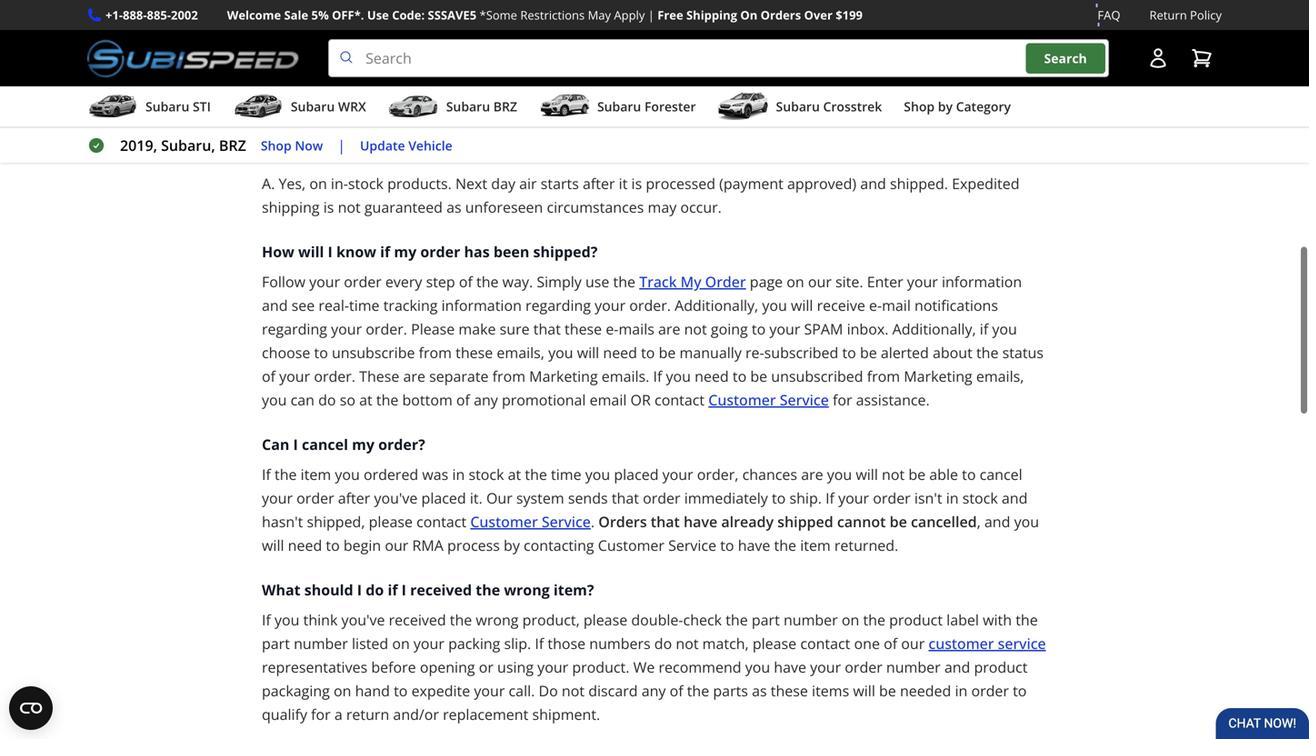 Task type: describe. For each thing, give the bounding box(es) containing it.
you inside customer service representatives before opening or using your product. we recommend you have your order number and product packaging on hand to expedite your call. do not discard any of the parts as these items will be needed in order to qualify for a return and/or replacement shipment.
[[746, 658, 771, 677]]

1 horizontal spatial additionally,
[[675, 296, 759, 315]]

your up subscribed
[[770, 319, 801, 339]]

little
[[784, 52, 814, 72]]

0 vertical spatial orders
[[761, 7, 801, 23]]

and inside a. yes, on in-stock products. next day air starts after it is processed (payment approved) and shipped. expedited shipping is not guaranteed as unforeseen circumstances may occur.
[[861, 174, 887, 193]]

at inside page on our site. enter your information and see real-time tracking information regarding your order. additionally, you will receive e-mail notifications regarding your order. please make sure that these e-mails are not going to your spam inbox. additionally, if you choose to unsubscribe from these emails, you will need to be manually re-subscribed to be alerted about the status of your order. these are separate from marketing emails. if you need to be unsubscribed from marketing emails, you can do so at the bottom of any promotional email or contact
[[359, 390, 373, 410]]

recommend
[[659, 658, 742, 677]]

as right soon
[[299, 99, 314, 119]]

1 vertical spatial order.
[[366, 319, 407, 339]]

0 vertical spatial e-
[[869, 296, 882, 315]]

to down re-
[[733, 367, 747, 386]]

return
[[346, 705, 390, 725]]

can i cancel my order?
[[262, 435, 425, 454]]

if for what should i do if i received the wrong item?
[[388, 580, 398, 600]]

subaru for subaru wrx
[[291, 98, 335, 115]]

longer.
[[839, 52, 886, 72]]

item right *some
[[527, 5, 559, 24]]

a. yes, on in-stock products. next day air starts after it is processed (payment approved) and shipped. expedited shipping is not guaranteed as unforeseen circumstances may occur.
[[262, 174, 1020, 217]]

can
[[291, 390, 315, 410]]

for inside customer service representatives before opening or using your product. we recommend you have your order number and product packaging on hand to expedite your call. do not discard any of the parts as these items will be needed in order to qualify for a return and/or replacement shipment.
[[311, 705, 331, 725]]

1 horizontal spatial shipping
[[687, 7, 738, 23]]

was
[[422, 465, 449, 484]]

0 horizontal spatial information
[[442, 296, 522, 315]]

not inside if you think you've received the wrong product, please double-check the part number on the product label with the part number listed on your packing slip. if those numbers do not match, please contact one of our
[[676, 634, 699, 654]]

you down manually
[[666, 367, 691, 386]]

cancelled
[[911, 512, 977, 532]]

you up promotional
[[549, 343, 574, 363]]

item up search "button"
[[1008, 5, 1038, 24]]

our inside if you think you've received the wrong product, please double-check the part number on the product label with the part number listed on your packing slip. if those numbers do not match, please contact one of our
[[902, 634, 925, 654]]

1 horizontal spatial information
[[942, 272, 1023, 292]]

you down use
[[363, 28, 388, 48]]

call.
[[509, 681, 535, 701]]

2 horizontal spatial need
[[695, 367, 729, 386]]

you down page
[[762, 296, 787, 315]]

before inside customer service representatives before opening or using your product. we recommend you have your order number and product packaging on hand to expedite your call. do not discard any of the parts as these items will be needed in order to qualify for a return and/or replacement shipment.
[[371, 658, 416, 677]]

to up shop by category
[[950, 76, 963, 95]]

1 vertical spatial part
[[262, 634, 290, 654]]

going
[[711, 319, 748, 339]]

0 vertical spatial for
[[833, 390, 853, 410]]

of down separate
[[457, 390, 470, 410]]

1 horizontal spatial my
[[394, 242, 417, 262]]

to down chances
[[772, 489, 786, 508]]

0 horizontal spatial placed
[[422, 489, 466, 508]]

1 vertical spatial |
[[338, 136, 346, 155]]

if left sale
[[262, 5, 272, 24]]

use
[[367, 7, 389, 23]]

packing
[[448, 634, 501, 654]]

885-
[[147, 7, 171, 23]]

will up spam
[[791, 296, 814, 315]]

monday
[[262, 52, 317, 72]]

stock up it.
[[469, 465, 504, 484]]

after inside if the item you ordered was in stock at the time you placed your order, chances are you will not be able to cancel your order after you've placed it. our system sends that order immediately to ship. if your order isn't in stock and hasn't shipped, please contact
[[338, 489, 370, 508]]

opening
[[420, 658, 475, 677]]

and left apply
[[563, 5, 590, 24]]

emails.
[[602, 367, 650, 386]]

these inside customer service representatives before opening or using your product. we recommend you have your order number and product packaging on hand to expedite your call. do not discard any of the parts as these items will be needed in order to qualify for a return and/or replacement shipment.
[[771, 681, 808, 701]]

is down welcome
[[262, 28, 273, 48]]

the inside the , and you will need to begin our rma process by contacting customer service to have the item returned.
[[775, 536, 797, 555]]

0 horizontal spatial holiday
[[407, 76, 457, 95]]

be right cannot
[[890, 512, 908, 532]]

on left an
[[425, 5, 443, 24]]

,
[[977, 512, 981, 532]]

follow your order every step of the way. simply use the track my order
[[262, 272, 746, 292]]

time for the
[[551, 465, 582, 484]]

1 vertical spatial do
[[366, 580, 384, 600]]

it inside a. yes, on in-stock products. next day air starts after it is processed (payment approved) and shipped. expedited shipping is not guaranteed as unforeseen circumstances may occur.
[[619, 174, 628, 193]]

order up shipped, on the left bottom of the page
[[297, 489, 334, 508]]

(payment
[[720, 174, 784, 193]]

order left sssave5
[[382, 5, 421, 24]]

working
[[721, 76, 775, 95]]

contact inside if the item you ordered was in stock at the time you placed your order, chances are you will not be able to cancel your order after you've placed it. our system sends that order immediately to ship. if your order isn't in stock and hasn't shipped, please contact
[[417, 512, 467, 532]]

and down off*.
[[333, 28, 359, 48]]

policy
[[1191, 7, 1222, 23]]

not inside customer service representatives before opening or using your product. we recommend you have your order number and product packaging on hand to expedite your call. do not discard any of the parts as these items will be needed in order to qualify for a return and/or replacement shipment.
[[562, 681, 585, 701]]

you up subaru crosstrek
[[822, 76, 847, 95]]

contact inside if you think you've received the wrong product, please double-check the part number on the product label with the part number listed on your packing slip. if those numbers do not match, please contact one of our
[[801, 634, 851, 654]]

if down 'what'
[[262, 610, 271, 630]]

0 vertical spatial in
[[452, 465, 465, 484]]

our inside page on our site. enter your information and see real-time tracking information regarding your order. additionally, you will receive e-mail notifications regarding your order. please make sure that these e-mails are not going to your spam inbox. additionally, if you choose to unsubscribe from these emails, you will need to be manually re-subscribed to be alerted about the status of your order. these are separate from marketing emails. if you need to be unsubscribed from marketing emails, you can do so at the bottom of any promotional email or contact
[[808, 272, 832, 292]]

will up email
[[577, 343, 600, 363]]

to right choose
[[314, 343, 328, 363]]

0 horizontal spatial from
[[419, 343, 452, 363]]

as left well.
[[536, 76, 551, 95]]

1 vertical spatial e-
[[606, 319, 619, 339]]

expedite
[[412, 681, 470, 701]]

in- inside "if your item is in-stock and you order after 3pm est, your item will ship the following business day. please note we only ship monday – friday. additionally, during and after holiday periods, it may take a little bit longer. please take note of the usps and ups/fedex holiday schedules, as well. our team is always working to get you your products to you as soon as possible."
[[276, 28, 294, 48]]

on up one
[[842, 610, 860, 630]]

be inside customer service representatives before opening or using your product. we recommend you have your order number and product packaging on hand to expedite your call. do not discard any of the parts as these items will be needed in order to qualify for a return and/or replacement shipment.
[[880, 681, 897, 701]]

0 horizontal spatial these
[[456, 343, 493, 363]]

spam
[[804, 319, 844, 339]]

schedules,
[[461, 76, 532, 95]]

3pm inside "if your item is in-stock and you order after 3pm est, your item will ship the following business day. please note we only ship monday – friday. additionally, during and after holiday periods, it may take a little bit longer. please take note of the usps and ups/fedex holiday schedules, as well. our team is always working to get you your products to you as soon as possible."
[[478, 28, 509, 48]]

shop for shop by category
[[904, 98, 935, 115]]

1 vertical spatial are
[[403, 367, 426, 386]]

will right how
[[298, 242, 324, 262]]

do inside page on our site. enter your information and see real-time tracking information regarding your order. additionally, you will receive e-mail notifications regarding your order. please make sure that these e-mails are not going to your spam inbox. additionally, if you choose to unsubscribe from these emails, you will need to be manually re-subscribed to be alerted about the status of your order. these are separate from marketing emails. if you need to be unsubscribed from marketing emails, you can do so at the bottom of any promotional email or contact
[[318, 390, 336, 410]]

site.
[[836, 272, 864, 292]]

search button
[[1026, 43, 1106, 74]]

2002
[[171, 7, 198, 23]]

1 horizontal spatial need
[[603, 343, 638, 363]]

1 horizontal spatial emails,
[[977, 367, 1024, 386]]

to down inbox.
[[843, 343, 857, 363]]

order up step
[[421, 242, 461, 262]]

customer service representatives before opening or using your product. we recommend you have your order number and product packaging on hand to expedite your call. do not discard any of the parts as these items will be needed in order to qualify for a return and/or replacement shipment.
[[262, 634, 1047, 725]]

order,
[[697, 465, 739, 484]]

0 vertical spatial |
[[648, 7, 655, 23]]

page on our site. enter your information and see real-time tracking information regarding your order. additionally, you will receive e-mail notifications regarding your order. please make sure that these e-mails are not going to your spam inbox. additionally, if you choose to unsubscribe from these emails, you will need to be manually re-subscribed to be alerted about the status of your order. these are separate from marketing emails. if you need to be unsubscribed from marketing emails, you can do so at the bottom of any promotional email or contact
[[262, 272, 1044, 410]]

your up real-
[[309, 272, 340, 292]]

separate
[[429, 367, 489, 386]]

your up the mail
[[908, 272, 938, 292]]

1 horizontal spatial these
[[565, 319, 602, 339]]

get
[[797, 76, 818, 95]]

parts
[[713, 681, 748, 701]]

your up only
[[973, 5, 1004, 24]]

0 vertical spatial in-
[[468, 5, 486, 24]]

check
[[684, 610, 722, 630]]

promotional
[[502, 390, 586, 410]]

expedited
[[952, 174, 1020, 193]]

0 vertical spatial part
[[752, 610, 780, 630]]

your down use
[[595, 296, 626, 315]]

sure
[[500, 319, 530, 339]]

subscribed
[[765, 343, 839, 363]]

you up category
[[967, 76, 992, 95]]

update
[[360, 137, 405, 154]]

0 vertical spatial note
[[905, 28, 936, 48]]

0 vertical spatial holiday
[[582, 52, 631, 72]]

is
[[262, 144, 274, 163]]

is right shipping
[[324, 197, 334, 217]]

well.
[[555, 76, 585, 95]]

of down choose
[[262, 367, 276, 386]]

welcome
[[227, 7, 281, 23]]

to up re-
[[752, 319, 766, 339]]

be left manually
[[659, 343, 676, 363]]

mail
[[882, 296, 911, 315]]

in inside customer service representatives before opening or using your product. we recommend you have your order number and product packaging on hand to expedite your call. do not discard any of the parts as these items will be needed in order to qualify for a return and/or replacement shipment.
[[955, 681, 968, 701]]

0 vertical spatial please
[[858, 28, 902, 48]]

if down the "can"
[[262, 465, 271, 484]]

if right 'slip.'
[[535, 634, 544, 654]]

free
[[658, 7, 684, 23]]

using
[[498, 658, 534, 677]]

search input field
[[328, 39, 1110, 77]]

your left order,
[[663, 465, 694, 484]]

receive
[[817, 296, 866, 315]]

day. inside "if your item is in-stock and you order after 3pm est, your item will ship the following business day. please note we only ship monday – friday. additionally, during and after holiday periods, it may take a little bit longer. please take note of the usps and ups/fedex holiday schedules, as well. our team is always working to get you your products to you as soon as possible."
[[826, 28, 854, 48]]

is up forester
[[658, 76, 668, 95]]

0 vertical spatial day.
[[927, 5, 956, 24]]

order down one
[[845, 658, 883, 677]]

you left 5% on the left of the page
[[275, 5, 301, 24]]

if for how will i know if my order has been shipped?
[[380, 242, 390, 262]]

order down know on the top of page
[[344, 272, 382, 292]]

replacement
[[443, 705, 529, 725]]

by inside the , and you will need to begin our rma process by contacting customer service to have the item returned.
[[504, 536, 520, 555]]

your up the do
[[538, 658, 569, 677]]

returned.
[[835, 536, 899, 555]]

forester
[[645, 98, 696, 115]]

0 horizontal spatial order.
[[314, 367, 356, 386]]

our inside if the item you ordered was in stock at the time you placed your order, chances are you will not be able to cancel your order after you've placed it. our system sends that order immediately to ship. if your order isn't in stock and hasn't shipped, please contact
[[487, 489, 513, 508]]

0 vertical spatial next
[[278, 144, 313, 163]]

0 horizontal spatial emails,
[[497, 343, 545, 363]]

to down mails
[[641, 343, 655, 363]]

should
[[304, 580, 353, 600]]

usps
[[262, 76, 297, 95]]

please inside if the item you ordered was in stock at the time you placed your order, chances are you will not be able to cancel your order after you've placed it. our system sends that order immediately to ship. if your order isn't in stock and hasn't shipped, please contact
[[369, 512, 413, 532]]

1 vertical spatial note
[[970, 52, 1001, 72]]

subaru for subaru crosstrek
[[776, 98, 820, 115]]

and up subaru wrx on the top left of page
[[301, 76, 327, 95]]

shipping
[[262, 197, 320, 217]]

2019,
[[120, 136, 157, 155]]

0 horizontal spatial regarding
[[262, 319, 327, 339]]

a subaru crosstrek thumbnail image image
[[718, 93, 769, 120]]

to right hand
[[394, 681, 408, 701]]

of right step
[[459, 272, 473, 292]]

+1-
[[106, 7, 123, 23]]

these
[[359, 367, 400, 386]]

it inside "if your item is in-stock and you order after 3pm est, your item will ship the following business day. please note we only ship monday – friday. additionally, during and after holiday periods, it may take a little bit longer. please take note of the usps and ups/fedex holiday schedules, as well. our team is always working to get you your products to you as soon as possible."
[[694, 52, 703, 72]]

if inside page on our site. enter your information and see real-time tracking information regarding your order. additionally, you will receive e-mail notifications regarding your order. please make sure that these e-mails are not going to your spam inbox. additionally, if you choose to unsubscribe from these emails, you will need to be manually re-subscribed to be alerted about the status of your order. these are separate from marketing emails. if you need to be unsubscribed from marketing emails, you can do so at the bottom of any promotional email or contact
[[980, 319, 989, 339]]

update vehicle button
[[360, 135, 453, 156]]

apply
[[614, 7, 645, 23]]

0 horizontal spatial shipping
[[348, 144, 411, 163]]

1 horizontal spatial number
[[784, 610, 838, 630]]

rma
[[412, 536, 444, 555]]

0 vertical spatial are
[[659, 319, 681, 339]]

stock inside "if your item is in-stock and you order after 3pm est, your item will ship the following business day. please note we only ship monday – friday. additionally, during and after holiday periods, it may take a little bit longer. please take note of the usps and ups/fedex holiday schedules, as well. our team is always working to get you your products to you as soon as possible."
[[294, 28, 329, 48]]

1 horizontal spatial est,
[[721, 5, 749, 24]]

unsubscribed
[[772, 367, 864, 386]]

1 horizontal spatial before
[[636, 5, 682, 24]]

your up business on the right
[[753, 5, 785, 24]]

on
[[741, 7, 758, 23]]

product,
[[523, 610, 580, 630]]

1 vertical spatial in
[[947, 489, 959, 508]]

1 vertical spatial my
[[352, 435, 375, 454]]

+1-888-885-2002
[[106, 7, 198, 23]]

1 vertical spatial customer service link
[[471, 512, 591, 532]]

our inside the , and you will need to begin our rma process by contacting customer service to have the item returned.
[[385, 536, 409, 555]]

the inside customer service representatives before opening or using your product. we recommend you have your order number and product packaging on hand to expedite your call. do not discard any of the parts as these items will be needed in order to qualify for a return and/or replacement shipment.
[[687, 681, 710, 701]]

2 horizontal spatial that
[[651, 512, 680, 532]]

circumstances
[[547, 197, 644, 217]]

a inside "if your item is in-stock and you order after 3pm est, your item will ship the following business day. please note we only ship monday – friday. additionally, during and after holiday periods, it may take a little bit longer. please take note of the usps and ups/fedex holiday schedules, as well. our team is always working to get you your products to you as soon as possible."
[[772, 52, 780, 72]]

a subaru brz thumbnail image image
[[388, 93, 439, 120]]

following
[[697, 28, 759, 48]]

cannot
[[838, 512, 886, 532]]

2 horizontal spatial additionally,
[[893, 319, 976, 339]]

you up status
[[993, 319, 1018, 339]]

you up sends
[[586, 465, 610, 484]]

if inside "if your item is in-stock and you order after 3pm est, your item will ship the following business day. please note we only ship monday – friday. additionally, during and after holiday periods, it may take a little bit longer. please take note of the usps and ups/fedex holiday schedules, as well. our team is always working to get you your products to you as soon as possible."
[[960, 5, 969, 24]]

representatives
[[262, 658, 368, 677]]

0 vertical spatial received
[[410, 580, 472, 600]]

at inside if the item you ordered was in stock at the time you placed your order, chances are you will not be able to cancel your order after you've placed it. our system sends that order immediately to ship. if your order isn't in stock and hasn't shipped, please contact
[[508, 465, 521, 484]]

your up cannot
[[839, 489, 870, 508]]

2 horizontal spatial order.
[[630, 296, 671, 315]]

if right ship.
[[826, 489, 835, 508]]

time for real-
[[349, 296, 380, 315]]

your up can
[[279, 367, 310, 386]]

and inside the , and you will need to begin our rma process by contacting customer service to have the item returned.
[[985, 512, 1011, 532]]

order down customer service link
[[972, 681, 1010, 701]]

track
[[640, 272, 677, 292]]

to left get
[[779, 76, 793, 95]]

your down real-
[[331, 319, 362, 339]]

stock up ,
[[963, 489, 998, 508]]

only
[[963, 28, 992, 48]]

service for .
[[542, 512, 591, 532]]

is next day shipping available?
[[262, 144, 488, 163]]

1 horizontal spatial 3pm
[[686, 5, 717, 24]]

customer inside the , and you will need to begin our rma process by contacting customer service to have the item returned.
[[598, 536, 665, 555]]

customer
[[929, 634, 995, 654]]

0 horizontal spatial ship
[[639, 28, 667, 48]]

track my order link
[[640, 272, 746, 292]]

contact inside page on our site. enter your information and see real-time tracking information regarding your order. additionally, you will receive e-mail notifications regarding your order. please make sure that these e-mails are not going to your spam inbox. additionally, if you choose to unsubscribe from these emails, you will need to be manually re-subscribed to be alerted about the status of your order. these are separate from marketing emails. if you need to be unsubscribed from marketing emails, you can do so at the bottom of any promotional email or contact
[[655, 390, 705, 410]]

order left isn't
[[873, 489, 911, 508]]

any inside customer service representatives before opening or using your product. we recommend you have your order number and product packaging on hand to expedite your call. do not discard any of the parts as these items will be needed in order to qualify for a return and/or replacement shipment.
[[642, 681, 666, 701]]

match,
[[703, 634, 749, 654]]

will inside customer service representatives before opening or using your product. we recommend you have your order number and product packaging on hand to expedite your call. do not discard any of the parts as these items will be needed in order to qualify for a return and/or replacement shipment.
[[853, 681, 876, 701]]

your right the place
[[346, 5, 378, 24]]

you left can
[[262, 390, 287, 410]]

be down inbox.
[[860, 343, 877, 363]]

follow
[[262, 272, 306, 292]]

update vehicle
[[360, 137, 453, 154]]

will up bit
[[825, 5, 849, 24]]

button image
[[1148, 47, 1170, 69]]

2 horizontal spatial please
[[753, 634, 797, 654]]

if inside page on our site. enter your information and see real-time tracking information regarding your order. additionally, you will receive e-mail notifications regarding your order. please make sure that these e-mails are not going to your spam inbox. additionally, if you choose to unsubscribe from these emails, you will need to be manually re-subscribed to be alerted about the status of your order. these are separate from marketing emails. if you need to be unsubscribed from marketing emails, you can do so at the bottom of any promotional email or contact
[[654, 367, 662, 386]]

enter
[[867, 272, 904, 292]]



Task type: locate. For each thing, give the bounding box(es) containing it.
0 vertical spatial contact
[[655, 390, 705, 410]]

0 horizontal spatial have
[[684, 512, 718, 532]]

on right listed at the bottom left
[[392, 634, 410, 654]]

my up every
[[394, 242, 417, 262]]

you've inside if the item you ordered was in stock at the time you placed your order, chances are you will not be able to cancel your order after you've placed it. our system sends that order immediately to ship. if your order isn't in stock and hasn't shipped, please contact
[[374, 489, 418, 508]]

received inside if you think you've received the wrong product, please double-check the part number on the product label with the part number listed on your packing slip. if those numbers do not match, please contact one of our
[[389, 610, 446, 630]]

these down make
[[456, 343, 493, 363]]

order inside "if your item is in-stock and you order after 3pm est, your item will ship the following business day. please note we only ship monday – friday. additionally, during and after holiday periods, it may take a little bit longer. please take note of the usps and ups/fedex holiday schedules, as well. our team is always working to get you your products to you as soon as possible."
[[391, 28, 429, 48]]

service down unsubscribed in the right of the page
[[780, 390, 829, 410]]

1 horizontal spatial e-
[[869, 296, 882, 315]]

may inside "if your item is in-stock and you order after 3pm est, your item will ship the following business day. please note we only ship monday – friday. additionally, during and after holiday periods, it may take a little bit longer. please take note of the usps and ups/fedex holiday schedules, as well. our team is always working to get you your products to you as soon as possible."
[[707, 52, 736, 72]]

2 horizontal spatial number
[[887, 658, 941, 677]]

subaru forester
[[598, 98, 696, 115]]

ship.
[[790, 489, 822, 508]]

be inside if the item you ordered was in stock at the time you placed your order, chances are you will not be able to cancel your order after you've placed it. our system sends that order immediately to ship. if your order isn't in stock and hasn't shipped, please contact
[[909, 465, 926, 484]]

2 horizontal spatial our
[[902, 634, 925, 654]]

need down hasn't
[[288, 536, 322, 555]]

category
[[956, 98, 1011, 115]]

needed
[[900, 681, 952, 701]]

not inside page on our site. enter your information and see real-time tracking information regarding your order. additionally, you will receive e-mail notifications regarding your order. please make sure that these e-mails are not going to your spam inbox. additionally, if you choose to unsubscribe from these emails, you will need to be manually re-subscribed to be alerted about the status of your order. these are separate from marketing emails. if you need to be unsubscribed from marketing emails, you can do so at the bottom of any promotional email or contact
[[684, 319, 707, 339]]

faq link
[[1098, 5, 1121, 25]]

0 vertical spatial need
[[603, 343, 638, 363]]

a subaru sti thumbnail image image
[[87, 93, 138, 120]]

system
[[517, 489, 565, 508]]

1 vertical spatial that
[[612, 489, 639, 508]]

as inside a. yes, on in-stock products. next day air starts after it is processed (payment approved) and shipped. expedited shipping is not guaranteed as unforeseen circumstances may occur.
[[447, 197, 462, 217]]

if up only
[[960, 5, 969, 24]]

on inside a. yes, on in-stock products. next day air starts after it is processed (payment approved) and shipped. expedited shipping is not guaranteed as unforeseen circumstances may occur.
[[310, 174, 327, 193]]

during
[[468, 52, 513, 72]]

what should i do if i received the wrong item?
[[262, 580, 594, 600]]

1 vertical spatial contact
[[417, 512, 467, 532]]

additionally, up about
[[893, 319, 976, 339]]

way.
[[503, 272, 533, 292]]

2 vertical spatial please
[[411, 319, 455, 339]]

2 marketing from the left
[[904, 367, 973, 386]]

0 vertical spatial after
[[546, 52, 578, 72]]

shop inside dropdown button
[[904, 98, 935, 115]]

shop left now
[[261, 137, 292, 154]]

after inside "if your item is in-stock and you order after 3pm est, your item will ship the following business day. please note we only ship monday – friday. additionally, during and after holiday periods, it may take a little bit longer. please take note of the usps and ups/fedex holiday schedules, as well. our team is always working to get you your products to you as soon as possible."
[[546, 52, 578, 72]]

and left shipped.
[[861, 174, 887, 193]]

you've down ordered in the left of the page
[[374, 489, 418, 508]]

holiday
[[582, 52, 631, 72], [407, 76, 457, 95]]

emails,
[[497, 343, 545, 363], [977, 367, 1024, 386]]

notifications
[[915, 296, 999, 315]]

0 vertical spatial customer service link
[[709, 390, 829, 410]]

2 horizontal spatial ship
[[996, 28, 1024, 48]]

item inside if the item you ordered was in stock at the time you placed your order, chances are you will not be able to cancel your order after you've placed it. our system sends that order immediately to ship. if your order isn't in stock and hasn't shipped, please contact
[[301, 465, 331, 484]]

1 vertical spatial customer
[[471, 512, 538, 532]]

that inside page on our site. enter your information and see real-time tracking information regarding your order. additionally, you will receive e-mail notifications regarding your order. please make sure that these e-mails are not going to your spam inbox. additionally, if you choose to unsubscribe from these emails, you will need to be manually re-subscribed to be alerted about the status of your order. these are separate from marketing emails. if you need to be unsubscribed from marketing emails, you can do so at the bottom of any promotional email or contact
[[534, 319, 561, 339]]

open widget image
[[9, 687, 53, 730]]

manually
[[680, 343, 742, 363]]

item down may
[[579, 28, 609, 48]]

0 horizontal spatial service
[[542, 512, 591, 532]]

these
[[565, 319, 602, 339], [456, 343, 493, 363], [771, 681, 808, 701]]

any inside page on our site. enter your information and see real-time tracking information regarding your order. additionally, you will receive e-mail notifications regarding your order. please make sure that these e-mails are not going to your spam inbox. additionally, if you choose to unsubscribe from these emails, you will need to be manually re-subscribed to be alerted about the status of your order. these are separate from marketing emails. if you need to be unsubscribed from marketing emails, you can do so at the bottom of any promotional email or contact
[[474, 390, 498, 410]]

0 vertical spatial please
[[369, 512, 413, 532]]

ship right only
[[996, 28, 1024, 48]]

customer service link down system
[[471, 512, 591, 532]]

item inside the , and you will need to begin our rma process by contacting customer service to have the item returned.
[[801, 536, 831, 555]]

your inside if you think you've received the wrong product, please double-check the part number on the product label with the part number listed on your packing slip. if those numbers do not match, please contact one of our
[[414, 634, 445, 654]]

1 horizontal spatial service
[[780, 390, 829, 410]]

for down unsubscribed in the right of the page
[[833, 390, 853, 410]]

assistance.
[[856, 390, 930, 410]]

subaru sti
[[146, 98, 211, 115]]

information up make
[[442, 296, 522, 315]]

shipped,
[[307, 512, 365, 532]]

and inside if the item you ordered was in stock at the time you placed your order, chances are you will not be able to cancel your order after you've placed it. our system sends that order immediately to ship. if your order isn't in stock and hasn't shipped, please contact
[[1002, 489, 1028, 508]]

about
[[933, 343, 973, 363]]

of down recommend
[[670, 681, 684, 701]]

subaru for subaru sti
[[146, 98, 190, 115]]

1 vertical spatial cancel
[[980, 465, 1023, 484]]

service for for
[[780, 390, 829, 410]]

and inside page on our site. enter your information and see real-time tracking information regarding your order. additionally, you will receive e-mail notifications regarding your order. please make sure that these e-mails are not going to your spam inbox. additionally, if you choose to unsubscribe from these emails, you will need to be manually re-subscribed to be alerted about the status of your order. these are separate from marketing emails. if you need to be unsubscribed from marketing emails, you can do so at the bottom of any promotional email or contact
[[262, 296, 288, 315]]

you down can i cancel my order?
[[335, 465, 360, 484]]

est, inside "if your item is in-stock and you order after 3pm est, your item will ship the following business day. please note we only ship monday – friday. additionally, during and after holiday periods, it may take a little bit longer. please take note of the usps and ups/fedex holiday schedules, as well. our team is always working to get you your products to you as soon as possible."
[[512, 28, 540, 48]]

order up the , and you will need to begin our rma process by contacting customer service to have the item returned.
[[643, 489, 681, 508]]

item down shipped
[[801, 536, 831, 555]]

1 horizontal spatial our
[[808, 272, 832, 292]]

shop down the products at the right top of the page
[[904, 98, 935, 115]]

ship up periods,
[[639, 28, 667, 48]]

if you think you've received the wrong product, please double-check the part number on the product label with the part number listed on your packing slip. if those numbers do not match, please contact one of our
[[262, 610, 1038, 654]]

5 subaru from the left
[[776, 98, 820, 115]]

that inside if the item you ordered was in stock at the time you placed your order, chances are you will not be able to cancel your order after you've placed it. our system sends that order immediately to ship. if your order isn't in stock and hasn't shipped, please contact
[[612, 489, 639, 508]]

periods,
[[635, 52, 690, 72]]

you up parts
[[746, 658, 771, 677]]

0 vertical spatial 3pm
[[686, 5, 717, 24]]

will inside the , and you will need to begin our rma process by contacting customer service to have the item returned.
[[262, 536, 284, 555]]

0 horizontal spatial at
[[359, 390, 373, 410]]

day
[[317, 144, 345, 163]]

if
[[262, 5, 272, 24], [960, 5, 969, 24], [654, 367, 662, 386], [262, 465, 271, 484], [826, 489, 835, 508], [262, 610, 271, 630], [535, 634, 544, 654]]

e- up inbox.
[[869, 296, 882, 315]]

on left hand
[[334, 681, 352, 701]]

0 horizontal spatial please
[[369, 512, 413, 532]]

order. up unsubscribe
[[366, 319, 407, 339]]

1 vertical spatial brz
[[219, 136, 246, 155]]

please inside page on our site. enter your information and see real-time tracking information regarding your order. additionally, you will receive e-mail notifications regarding your order. please make sure that these e-mails are not going to your spam inbox. additionally, if you choose to unsubscribe from these emails, you will need to be manually re-subscribed to be alerted about the status of your order. these are separate from marketing emails. if you need to be unsubscribed from marketing emails, you can do so at the bottom of any promotional email or contact
[[411, 319, 455, 339]]

1 vertical spatial may
[[648, 197, 677, 217]]

you inside if you think you've received the wrong product, please double-check the part number on the product label with the part number listed on your packing slip. if those numbers do not match, please contact one of our
[[275, 610, 300, 630]]

0 vertical spatial brz
[[494, 98, 517, 115]]

1 vertical spatial before
[[371, 658, 416, 677]]

bit
[[817, 52, 835, 72]]

your down or at the bottom of the page
[[474, 681, 505, 701]]

next inside a. yes, on in-stock products. next day air starts after it is processed (payment approved) and shipped. expedited shipping is not guaranteed as unforeseen circumstances may occur.
[[456, 174, 488, 193]]

subaru,
[[161, 136, 215, 155]]

product inside if you think you've received the wrong product, please double-check the part number on the product label with the part number listed on your packing slip. if those numbers do not match, please contact one of our
[[890, 610, 943, 630]]

2 vertical spatial these
[[771, 681, 808, 701]]

1 horizontal spatial customer service link
[[709, 390, 829, 410]]

1 horizontal spatial shop
[[904, 98, 935, 115]]

subaru for subaru brz
[[446, 98, 490, 115]]

on inside page on our site. enter your information and see real-time tracking information regarding your order. additionally, you will receive e-mail notifications regarding your order. please make sure that these e-mails are not going to your spam inbox. additionally, if you choose to unsubscribe from these emails, you will need to be manually re-subscribed to be alerted about the status of your order. these are separate from marketing emails. if you need to be unsubscribed from marketing emails, you can do so at the bottom of any promotional email or contact
[[787, 272, 805, 292]]

cancel up ,
[[980, 465, 1023, 484]]

and/or
[[393, 705, 439, 725]]

0 horizontal spatial number
[[294, 634, 348, 654]]

note down only
[[970, 52, 1001, 72]]

0 vertical spatial our
[[808, 272, 832, 292]]

0 horizontal spatial brz
[[219, 136, 246, 155]]

1 vertical spatial additionally,
[[675, 296, 759, 315]]

that right sends
[[612, 489, 639, 508]]

occur.
[[681, 197, 722, 217]]

have inside customer service representatives before opening or using your product. we recommend you have your order number and product packaging on hand to expedite your call. do not discard any of the parts as these items will be needed in order to qualify for a return and/or replacement shipment.
[[774, 658, 807, 677]]

see
[[292, 296, 315, 315]]

email
[[590, 390, 627, 410]]

0 horizontal spatial time
[[349, 296, 380, 315]]

1 horizontal spatial order.
[[366, 319, 407, 339]]

1 vertical spatial you've
[[342, 610, 385, 630]]

be left needed
[[880, 681, 897, 701]]

my
[[681, 272, 702, 292]]

these left items
[[771, 681, 808, 701]]

2 vertical spatial in
[[955, 681, 968, 701]]

0 vertical spatial regarding
[[526, 296, 591, 315]]

has
[[464, 242, 490, 262]]

marketing down about
[[904, 367, 973, 386]]

0 vertical spatial that
[[534, 319, 561, 339]]

be down re-
[[751, 367, 768, 386]]

in- inside a. yes, on in-stock products. next day air starts after it is processed (payment approved) and shipped. expedited shipping is not guaranteed as unforeseen circumstances may occur.
[[331, 174, 348, 193]]

that
[[534, 319, 561, 339], [612, 489, 639, 508], [651, 512, 680, 532]]

item?
[[554, 580, 594, 600]]

1 vertical spatial received
[[389, 610, 446, 630]]

1 horizontal spatial regarding
[[526, 296, 591, 315]]

additionally,
[[381, 52, 465, 72], [675, 296, 759, 315], [893, 319, 976, 339]]

not inside if the item you ordered was in stock at the time you placed your order, chances are you will not be able to cancel your order after you've placed it. our system sends that order immediately to ship. if your order isn't in stock and hasn't shipped, please contact
[[882, 465, 905, 484]]

0 horizontal spatial my
[[352, 435, 375, 454]]

0 horizontal spatial orders
[[599, 512, 647, 532]]

2 vertical spatial that
[[651, 512, 680, 532]]

next left day
[[456, 174, 488, 193]]

0 horizontal spatial before
[[371, 658, 416, 677]]

1 horizontal spatial from
[[493, 367, 526, 386]]

1 vertical spatial wrong
[[476, 610, 519, 630]]

0 horizontal spatial by
[[504, 536, 520, 555]]

wrong
[[504, 580, 550, 600], [476, 610, 519, 630]]

isn't
[[915, 489, 943, 508]]

day.
[[927, 5, 956, 24], [826, 28, 854, 48]]

time inside if the item you ordered was in stock at the time you placed your order, chances are you will not be able to cancel your order after you've placed it. our system sends that order immediately to ship. if your order isn't in stock and hasn't shipped, please contact
[[551, 465, 582, 484]]

0 vertical spatial have
[[684, 512, 718, 532]]

customer for customer service for assistance.
[[709, 390, 776, 410]]

holiday up team
[[582, 52, 631, 72]]

subaru down team
[[598, 98, 642, 115]]

if you place your order on an in-stock item and order before 3pm est, your item will ship same day.
[[262, 5, 960, 24]]

to inside the , and you will need to begin our rma process by contacting customer service to have the item returned.
[[326, 536, 340, 555]]

time inside page on our site. enter your information and see real-time tracking information regarding your order. additionally, you will receive e-mail notifications regarding your order. please make sure that these e-mails are not going to your spam inbox. additionally, if you choose to unsubscribe from these emails, you will need to be manually re-subscribed to be alerted about the status of your order. these are separate from marketing emails. if you need to be unsubscribed from marketing emails, you can do so at the bottom of any promotional email or contact
[[349, 296, 380, 315]]

do
[[539, 681, 558, 701]]

subaru up now
[[291, 98, 335, 115]]

our inside "if your item is in-stock and you order after 3pm est, your item will ship the following business day. please note we only ship monday – friday. additionally, during and after holiday periods, it may take a little bit longer. please take note of the usps and ups/fedex holiday schedules, as well. our team is always working to get you your products to you as soon as possible."
[[589, 76, 615, 95]]

2 vertical spatial do
[[655, 634, 672, 654]]

your up items
[[811, 658, 841, 677]]

shipping
[[687, 7, 738, 23], [348, 144, 411, 163]]

from
[[419, 343, 452, 363], [493, 367, 526, 386], [867, 367, 901, 386]]

contact right or
[[655, 390, 705, 410]]

2 vertical spatial contact
[[801, 634, 851, 654]]

stock inside a. yes, on in-stock products. next day air starts after it is processed (payment approved) and shipped. expedited shipping is not guaranteed as unforeseen circumstances may occur.
[[348, 174, 384, 193]]

product
[[890, 610, 943, 630], [975, 658, 1028, 677]]

1 vertical spatial any
[[642, 681, 666, 701]]

a inside customer service representatives before opening or using your product. we recommend you have your order number and product packaging on hand to expedite your call. do not discard any of the parts as these items will be needed in order to qualify for a return and/or replacement shipment.
[[335, 705, 343, 725]]

your up hasn't
[[262, 489, 293, 508]]

a left little at the right top of page
[[772, 52, 780, 72]]

1 vertical spatial day.
[[826, 28, 854, 48]]

discard
[[589, 681, 638, 701]]

in- right an
[[468, 5, 486, 24]]

ship left same
[[852, 5, 882, 24]]

2 horizontal spatial are
[[801, 465, 824, 484]]

brz inside dropdown button
[[494, 98, 517, 115]]

regarding down simply
[[526, 296, 591, 315]]

order down code:
[[391, 28, 429, 48]]

0 horizontal spatial |
[[338, 136, 346, 155]]

to down service
[[1013, 681, 1027, 701]]

0 horizontal spatial are
[[403, 367, 426, 386]]

as up category
[[996, 76, 1011, 95]]

2 vertical spatial number
[[887, 658, 941, 677]]

stock right an
[[486, 5, 523, 24]]

are inside if the item you ordered was in stock at the time you placed your order, chances are you will not be able to cancel your order after you've placed it. our system sends that order immediately to ship. if your order isn't in stock and hasn't shipped, please contact
[[801, 465, 824, 484]]

as down products.
[[447, 197, 462, 217]]

by inside dropdown button
[[938, 98, 953, 115]]

–
[[321, 52, 328, 72]]

need inside the , and you will need to begin our rma process by contacting customer service to have the item returned.
[[288, 536, 322, 555]]

1 horizontal spatial ship
[[852, 5, 882, 24]]

or
[[479, 658, 494, 677]]

1 vertical spatial please
[[584, 610, 628, 630]]

do inside if you think you've received the wrong product, please double-check the part number on the product label with the part number listed on your packing slip. if those numbers do not match, please contact one of our
[[655, 634, 672, 654]]

shop for shop now
[[261, 137, 292, 154]]

if right know on the top of page
[[380, 242, 390, 262]]

sssave5
[[428, 7, 477, 23]]

holiday down after
[[407, 76, 457, 95]]

0 horizontal spatial our
[[385, 536, 409, 555]]

2 horizontal spatial from
[[867, 367, 901, 386]]

wrx
[[338, 98, 366, 115]]

order
[[706, 272, 746, 292]]

day
[[491, 174, 516, 193]]

0 horizontal spatial additionally,
[[381, 52, 465, 72]]

0 vertical spatial product
[[890, 610, 943, 630]]

on inside customer service representatives before opening or using your product. we recommend you have your order number and product packaging on hand to expedite your call. do not discard any of the parts as these items will be needed in order to qualify for a return and/or replacement shipment.
[[334, 681, 352, 701]]

always
[[672, 76, 717, 95]]

1 vertical spatial time
[[551, 465, 582, 484]]

our right it.
[[487, 489, 513, 508]]

0 horizontal spatial any
[[474, 390, 498, 410]]

product inside customer service representatives before opening or using your product. we recommend you have your order number and product packaging on hand to expedite your call. do not discard any of the parts as these items will be needed in order to qualify for a return and/or replacement shipment.
[[975, 658, 1028, 677]]

1 horizontal spatial a
[[772, 52, 780, 72]]

need up emails. on the left of the page
[[603, 343, 638, 363]]

subaru sti button
[[87, 90, 211, 127]]

4 subaru from the left
[[598, 98, 642, 115]]

you've inside if you think you've received the wrong product, please double-check the part number on the product label with the part number listed on your packing slip. if those numbers do not match, please contact one of our
[[342, 610, 385, 630]]

may inside a. yes, on in-stock products. next day air starts after it is processed (payment approved) and shipped. expedited shipping is not guaranteed as unforeseen circumstances may occur.
[[648, 197, 677, 217]]

if down notifications
[[980, 319, 989, 339]]

an
[[447, 5, 464, 24]]

0 vertical spatial order.
[[630, 296, 671, 315]]

those
[[548, 634, 586, 654]]

a subaru wrx thumbnail image image
[[233, 93, 284, 120]]

ups/fedex
[[331, 76, 404, 95]]

+1-888-885-2002 link
[[106, 5, 198, 25]]

shop by category button
[[904, 90, 1011, 127]]

for
[[833, 390, 853, 410], [311, 705, 331, 725]]

2 take from the left
[[938, 52, 967, 72]]

1 horizontal spatial cancel
[[980, 465, 1023, 484]]

as inside customer service representatives before opening or using your product. we recommend you have your order number and product packaging on hand to expedite your call. do not discard any of the parts as these items will be needed in order to qualify for a return and/or replacement shipment.
[[752, 681, 767, 701]]

2 horizontal spatial after
[[583, 174, 615, 193]]

number inside customer service representatives before opening or using your product. we recommend you have your order number and product packaging on hand to expedite your call. do not discard any of the parts as these items will be needed in order to qualify for a return and/or replacement shipment.
[[887, 658, 941, 677]]

may
[[588, 7, 611, 23]]

item up business on the right
[[789, 5, 821, 24]]

subaru inside dropdown button
[[598, 98, 642, 115]]

on
[[425, 5, 443, 24], [310, 174, 327, 193], [787, 272, 805, 292], [842, 610, 860, 630], [392, 634, 410, 654], [334, 681, 352, 701]]

are up bottom
[[403, 367, 426, 386]]

and right during on the left of page
[[516, 52, 542, 72]]

contact left one
[[801, 634, 851, 654]]

your down restrictions
[[544, 28, 575, 48]]

0 vertical spatial wrong
[[504, 580, 550, 600]]

1 vertical spatial next
[[456, 174, 488, 193]]

|
[[648, 7, 655, 23], [338, 136, 346, 155]]

have
[[684, 512, 718, 532], [738, 536, 771, 555], [774, 658, 807, 677]]

after
[[546, 52, 578, 72], [583, 174, 615, 193], [338, 489, 370, 508]]

in-
[[468, 5, 486, 24], [276, 28, 294, 48], [331, 174, 348, 193]]

your down longer.
[[851, 76, 881, 95]]

2 vertical spatial have
[[774, 658, 807, 677]]

any down we
[[642, 681, 666, 701]]

order left free
[[593, 5, 632, 24]]

you up cannot
[[827, 465, 852, 484]]

our
[[808, 272, 832, 292], [385, 536, 409, 555], [902, 634, 925, 654]]

subispeed logo image
[[87, 39, 299, 77]]

orders
[[761, 7, 801, 23], [599, 512, 647, 532]]

customer for customer service . orders that have already shipped cannot be cancelled
[[471, 512, 538, 532]]

search
[[1045, 49, 1088, 67]]

0 horizontal spatial est,
[[512, 28, 540, 48]]

a left return
[[335, 705, 343, 725]]

0 horizontal spatial after
[[338, 489, 370, 508]]

to right able
[[962, 465, 976, 484]]

a subaru forester thumbnail image image
[[539, 93, 590, 120]]

2 horizontal spatial contact
[[801, 634, 851, 654]]

use
[[586, 272, 610, 292]]

1 horizontal spatial after
[[546, 52, 578, 72]]

i
[[328, 242, 333, 262], [293, 435, 298, 454], [357, 580, 362, 600], [402, 580, 407, 600]]

will inside if the item you ordered was in stock at the time you placed your order, chances are you will not be able to cancel your order after you've placed it. our system sends that order immediately to ship. if your order isn't in stock and hasn't shipped, please contact
[[856, 465, 879, 484]]

begin
[[344, 536, 381, 555]]

sti
[[193, 98, 211, 115]]

emails, down "sure"
[[497, 343, 545, 363]]

customer service link down re-
[[709, 390, 829, 410]]

not up shipment.
[[562, 681, 585, 701]]

page
[[750, 272, 783, 292]]

0 horizontal spatial do
[[318, 390, 336, 410]]

1 vertical spatial regarding
[[262, 319, 327, 339]]

product down customer service link
[[975, 658, 1028, 677]]

1 horizontal spatial time
[[551, 465, 582, 484]]

we
[[940, 28, 960, 48]]

alerted
[[881, 343, 929, 363]]

wrong inside if you think you've received the wrong product, please double-check the part number on the product label with the part number listed on your packing slip. if those numbers do not match, please contact one of our
[[476, 610, 519, 630]]

e-
[[869, 296, 882, 315], [606, 319, 619, 339]]

time up sends
[[551, 465, 582, 484]]

additionally, inside "if your item is in-stock and you order after 3pm est, your item will ship the following business day. please note we only ship monday – friday. additionally, during and after holiday periods, it may take a little bit longer. please take note of the usps and ups/fedex holiday schedules, as well. our team is always working to get you your products to you as soon as possible."
[[381, 52, 465, 72]]

simply
[[537, 272, 582, 292]]

0 horizontal spatial cancel
[[302, 435, 348, 454]]

have down already on the right bottom of page
[[738, 536, 771, 555]]

you inside the , and you will need to begin our rma process by contacting customer service to have the item returned.
[[1015, 512, 1040, 532]]

will inside "if your item is in-stock and you order after 3pm est, your item will ship the following business day. please note we only ship monday – friday. additionally, during and after holiday periods, it may take a little bit longer. please take note of the usps and ups/fedex holiday schedules, as well. our team is always working to get you your products to you as soon as possible."
[[613, 28, 635, 48]]

of inside customer service representatives before opening or using your product. we recommend you have your order number and product packaging on hand to expedite your call. do not discard any of the parts as these items will be needed in order to qualify for a return and/or replacement shipment.
[[670, 681, 684, 701]]

be
[[659, 343, 676, 363], [860, 343, 877, 363], [751, 367, 768, 386], [909, 465, 926, 484], [890, 512, 908, 532], [880, 681, 897, 701]]

1 vertical spatial shop
[[261, 137, 292, 154]]

have inside the , and you will need to begin our rma process by contacting customer service to have the item returned.
[[738, 536, 771, 555]]

friday.
[[332, 52, 377, 72]]

after inside a. yes, on in-stock products. next day air starts after it is processed (payment approved) and shipped. expedited shipping is not guaranteed as unforeseen circumstances may occur.
[[583, 174, 615, 193]]

is left processed
[[632, 174, 642, 193]]

brz
[[494, 98, 517, 115], [219, 136, 246, 155]]

of inside "if your item is in-stock and you order after 3pm est, your item will ship the following business day. please note we only ship monday – friday. additionally, during and after holiday periods, it may take a little bit longer. please take note of the usps and ups/fedex holiday schedules, as well. our team is always working to get you your products to you as soon as possible."
[[1005, 52, 1019, 72]]

3pm right free
[[686, 5, 717, 24]]

1 marketing from the left
[[530, 367, 598, 386]]

1 vertical spatial please
[[890, 52, 934, 72]]

do left 'so'
[[318, 390, 336, 410]]

and inside customer service representatives before opening or using your product. we recommend you have your order number and product packaging on hand to expedite your call. do not discard any of the parts as these items will be needed in order to qualify for a return and/or replacement shipment.
[[945, 658, 971, 677]]

2 subaru from the left
[[291, 98, 335, 115]]

choose
[[262, 343, 310, 363]]

3 subaru from the left
[[446, 98, 490, 115]]

subaru crosstrek button
[[718, 90, 882, 127]]

you down 'what'
[[275, 610, 300, 630]]

cancel inside if the item you ordered was in stock at the time you placed your order, chances are you will not be able to cancel your order after you've placed it. our system sends that order immediately to ship. if your order isn't in stock and hasn't shipped, please contact
[[980, 465, 1023, 484]]

unsubscribe
[[332, 343, 415, 363]]

at right 'so'
[[359, 390, 373, 410]]

and
[[563, 5, 590, 24], [333, 28, 359, 48], [516, 52, 542, 72], [301, 76, 327, 95], [861, 174, 887, 193], [262, 296, 288, 315], [1002, 489, 1028, 508], [985, 512, 1011, 532], [945, 658, 971, 677]]

same
[[886, 5, 923, 24]]

our right one
[[902, 634, 925, 654]]

2 horizontal spatial these
[[771, 681, 808, 701]]

of inside if you think you've received the wrong product, please double-check the part number on the product label with the part number listed on your packing slip. if those numbers do not match, please contact one of our
[[884, 634, 898, 654]]

inbox.
[[847, 319, 889, 339]]

| left free
[[648, 7, 655, 23]]

additionally, down order
[[675, 296, 759, 315]]

not inside a. yes, on in-stock products. next day air starts after it is processed (payment approved) and shipped. expedited shipping is not guaranteed as unforeseen circumstances may occur.
[[338, 197, 361, 217]]

received down rma
[[410, 580, 472, 600]]

1 horizontal spatial |
[[648, 7, 655, 23]]

please
[[369, 512, 413, 532], [584, 610, 628, 630], [753, 634, 797, 654]]

0 vertical spatial placed
[[614, 465, 659, 484]]

place
[[305, 5, 342, 24]]

after up well.
[[546, 52, 578, 72]]

1 subaru from the left
[[146, 98, 190, 115]]

brz down schedules,
[[494, 98, 517, 115]]

1 take from the left
[[739, 52, 768, 72]]

day. down $199
[[826, 28, 854, 48]]

subaru for subaru forester
[[598, 98, 642, 115]]

number up needed
[[887, 658, 941, 677]]

1 vertical spatial our
[[487, 489, 513, 508]]

1 horizontal spatial part
[[752, 610, 780, 630]]



Task type: vqa. For each thing, say whether or not it's contained in the screenshot.
Earn Rewards image
no



